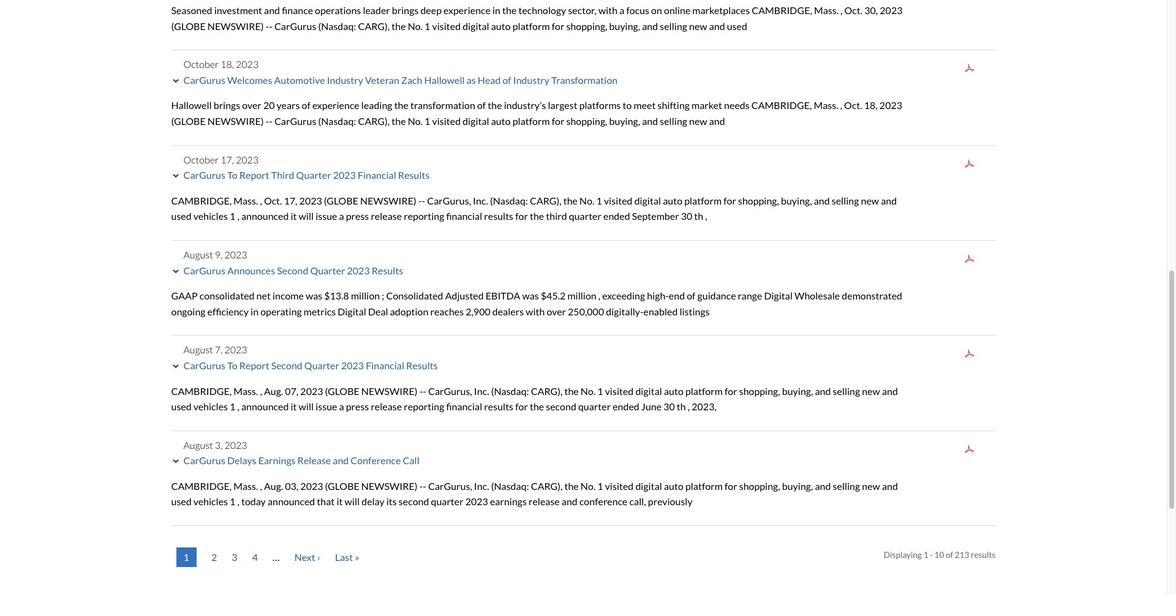 Task type: locate. For each thing, give the bounding box(es) containing it.
th left 2023,
[[677, 401, 686, 412]]

1 vertical spatial will
[[299, 401, 314, 412]]

release for cargurus to report third quarter 2023 financial results
[[371, 210, 402, 222]]

a down the cargurus to report third quarter 2023 financial results link
[[339, 210, 344, 222]]

it
[[291, 210, 297, 222], [291, 401, 297, 412], [337, 496, 343, 508]]

0 vertical spatial hallowell
[[424, 74, 465, 86]]

digital up call,
[[636, 480, 662, 492]]

it inside cambridge, mass. , aug. 07, 2023 (globe newswire) -- cargurus, inc. (nasdaq: carg), the no. 1 visited digital auto platform for shopping, buying, and selling new and used vehicles 1 , announced it will issue a press release reporting financial results for the second quarter ended june 30 th , 2023,
[[291, 401, 297, 412]]

1 vertical spatial oct.
[[844, 100, 863, 111]]

auto
[[491, 20, 511, 32], [491, 115, 511, 127], [663, 195, 683, 206], [664, 385, 684, 397], [664, 480, 684, 492]]

2 vertical spatial results
[[971, 550, 996, 560]]

1 vertical spatial in
[[251, 306, 259, 317]]

1 million from the left
[[351, 290, 380, 302]]

august
[[184, 249, 213, 260], [184, 344, 213, 356], [184, 439, 213, 451]]

vehicles up 9,
[[193, 210, 228, 222]]

newswire) for august 7, 2023 cargurus to report second quarter 2023 financial results
[[361, 385, 418, 397]]

to left third
[[227, 169, 238, 181]]

used inside cambridge, mass. , oct. 17, 2023 (globe newswire) -- cargurus, inc. (nasdaq: carg), the no. 1 visited digital auto platform for shopping, buying, and selling new and used vehicles 1 , announced it will issue a press release reporting financial results for the third quarter ended september 30 th ,
[[171, 210, 192, 222]]

august left 3,
[[184, 439, 213, 451]]

inc. inside cambridge, mass. , oct. 17, 2023 (globe newswire) -- cargurus, inc. (nasdaq: carg), the no. 1 visited digital auto platform for shopping, buying, and selling new and used vehicles 1 , announced it will issue a press release reporting financial results for the third quarter ended september 30 th ,
[[473, 195, 488, 206]]

report left third
[[239, 169, 269, 181]]

a inside cambridge, mass. , oct. 17, 2023 (globe newswire) -- cargurus, inc. (nasdaq: carg), the no. 1 visited digital auto platform for shopping, buying, and selling new and used vehicles 1 , announced it will issue a press release reporting financial results for the third quarter ended september 30 th ,
[[339, 210, 344, 222]]

inc. inside cambridge, mass. , aug. 07, 2023 (globe newswire) -- cargurus, inc. (nasdaq: carg), the no. 1 visited digital auto platform for shopping, buying, and selling new and used vehicles 1 , announced it will issue a press release reporting financial results for the second quarter ended june 30 th , 2023,
[[474, 385, 489, 397]]

0 horizontal spatial hallowell
[[171, 100, 212, 111]]

announced down the 07,
[[241, 401, 289, 412]]

2 vertical spatial announced
[[268, 496, 315, 508]]

1 vertical spatial with
[[526, 306, 545, 317]]

quarter right third
[[569, 210, 602, 222]]

investment
[[214, 4, 262, 16]]

it for 07,
[[291, 401, 297, 412]]

cargurus delays earnings release and conference call link
[[184, 455, 420, 467]]

will inside cambridge, mass. , aug. 07, 2023 (globe newswire) -- cargurus, inc. (nasdaq: carg), the no. 1 visited digital auto platform for shopping, buying, and selling new and used vehicles 1 , announced it will issue a press release reporting financial results for the second quarter ended june 30 th , 2023,
[[299, 401, 314, 412]]

over
[[242, 100, 262, 111], [547, 306, 566, 317]]

1 vertical spatial august
[[184, 344, 213, 356]]

report inside august 7, 2023 cargurus to report second quarter 2023 financial results
[[239, 360, 269, 371]]

no. inside cambridge, mass. , aug. 03, 2023 (globe newswire) -- cargurus, inc. (nasdaq: carg), the no. 1 visited digital auto platform for shopping, buying, and selling new and used vehicles 1 , today announced that it will delay its second quarter 2023 earnings release and conference call, previously
[[581, 480, 596, 492]]

auto for august 7, 2023 cargurus to report second quarter 2023 financial results
[[664, 385, 684, 397]]

operations
[[315, 4, 361, 16]]

0 vertical spatial with
[[599, 4, 618, 16]]

1 vertical spatial digital
[[338, 306, 366, 317]]

mass.
[[814, 4, 839, 16], [814, 100, 839, 111], [234, 195, 258, 206], [234, 385, 258, 397], [234, 480, 258, 492]]

07,
[[285, 385, 299, 397]]

leading
[[361, 100, 393, 111]]

(nasdaq: inside cambridge, mass. , aug. 07, 2023 (globe newswire) -- cargurus, inc. (nasdaq: carg), the no. 1 visited digital auto platform for shopping, buying, and selling new and used vehicles 1 , announced it will issue a press release reporting financial results for the second quarter ended june 30 th , 2023,
[[491, 385, 529, 397]]

1 horizontal spatial experience
[[444, 4, 491, 16]]

ended left september
[[604, 210, 630, 222]]

digital
[[463, 20, 489, 32], [463, 115, 489, 127], [635, 195, 661, 206], [636, 385, 662, 397], [636, 480, 662, 492]]

displaying 1 - 10 of 213 results
[[884, 550, 996, 560]]

0 vertical spatial will
[[299, 210, 314, 222]]

0 vertical spatial inc.
[[473, 195, 488, 206]]

0 horizontal spatial 17,
[[221, 154, 234, 165]]

quarter inside august 7, 2023 cargurus to report second quarter 2023 financial results
[[304, 360, 339, 371]]

with inside seasoned investment and finance operations leader brings deep experience in the technology sector, with a focus on online marketplaces cambridge, mass. , oct. 30, 2023 (globe newswire) -- cargurus (nasdaq: carg), the no. 1 visited digital auto platform for shopping, buying, and selling new and used
[[599, 4, 618, 16]]

cambridge, inside cambridge, mass. , aug. 03, 2023 (globe newswire) -- cargurus, inc. (nasdaq: carg), the no. 1 visited digital auto platform for shopping, buying, and selling new and used vehicles 1 , today announced that it will delay its second quarter 2023 earnings release and conference call, previously
[[171, 480, 232, 492]]

results inside cambridge, mass. , oct. 17, 2023 (globe newswire) -- cargurus, inc. (nasdaq: carg), the no. 1 visited digital auto platform for shopping, buying, and selling new and used vehicles 1 , announced it will issue a press release reporting financial results for the third quarter ended september 30 th ,
[[484, 210, 514, 222]]

quarter down the metrics
[[304, 360, 339, 371]]

announced for aug.
[[241, 401, 289, 412]]

2 reporting from the top
[[404, 401, 445, 412]]

digital up september
[[635, 195, 661, 206]]

2 financial from the top
[[446, 401, 482, 412]]

quarter
[[296, 169, 331, 181], [310, 264, 345, 276], [304, 360, 339, 371]]

reaches
[[430, 306, 464, 317]]

selling for september
[[832, 195, 859, 206]]

platform inside cambridge, mass. , aug. 07, 2023 (globe newswire) -- cargurus, inc. (nasdaq: carg), the no. 1 visited digital auto platform for shopping, buying, and selling new and used vehicles 1 , announced it will issue a press release reporting financial results for the second quarter ended june 30 th , 2023,
[[686, 385, 723, 397]]

2 million from the left
[[568, 290, 597, 302]]

1 inside seasoned investment and finance operations leader brings deep experience in the technology sector, with a focus on online marketplaces cambridge, mass. , oct. 30, 2023 (globe newswire) -- cargurus (nasdaq: carg), the no. 1 visited digital auto platform for shopping, buying, and selling new and used
[[425, 20, 430, 32]]

0 vertical spatial second
[[546, 401, 577, 412]]

second up income
[[277, 264, 308, 276]]

head
[[478, 74, 501, 86]]

market
[[692, 100, 722, 111]]

experience right deep on the left top of page
[[444, 4, 491, 16]]

aug. left the 07,
[[264, 385, 283, 397]]

digital down transformation
[[463, 115, 489, 127]]

in down 'net'
[[251, 306, 259, 317]]

0 vertical spatial digital
[[764, 290, 793, 302]]

inc. for august 3, 2023 cargurus delays earnings release and conference call
[[474, 480, 489, 492]]

vehicles
[[193, 210, 228, 222], [193, 401, 228, 412], [193, 496, 228, 508]]

aug. for 03,
[[264, 480, 283, 492]]

2 vertical spatial inc.
[[474, 480, 489, 492]]

0 vertical spatial august
[[184, 249, 213, 260]]

1 vertical spatial issue
[[316, 401, 337, 412]]

0 vertical spatial a
[[620, 4, 625, 16]]

-
[[266, 20, 269, 32], [269, 20, 273, 32], [266, 115, 269, 127], [269, 115, 273, 127], [419, 195, 422, 206], [422, 195, 425, 206], [420, 385, 423, 397], [423, 385, 426, 397], [420, 480, 423, 492], [423, 480, 426, 492], [930, 550, 933, 560]]

announced down 03,
[[268, 496, 315, 508]]

industry
[[327, 74, 363, 86], [513, 74, 550, 86]]

cambridge, inside seasoned investment and finance operations leader brings deep experience in the technology sector, with a focus on online marketplaces cambridge, mass. , oct. 30, 2023 (globe newswire) -- cargurus (nasdaq: carg), the no. 1 visited digital auto platform for shopping, buying, and selling new and used
[[752, 4, 812, 16]]

1 horizontal spatial 17,
[[284, 195, 298, 206]]

august for august 7, 2023 cargurus to report second quarter 2023 financial results
[[184, 344, 213, 356]]

no. for october 17, 2023 cargurus to report third quarter 2023 financial results
[[580, 195, 595, 206]]

october inside october 18, 2023 cargurus welcomes automotive industry veteran zach hallowell as head of industry transformation
[[184, 58, 219, 70]]

no. inside seasoned investment and finance operations leader brings deep experience in the technology sector, with a focus on online marketplaces cambridge, mass. , oct. 30, 2023 (globe newswire) -- cargurus (nasdaq: carg), the no. 1 visited digital auto platform for shopping, buying, and selling new and used
[[408, 20, 423, 32]]

0 vertical spatial over
[[242, 100, 262, 111]]

auto inside seasoned investment and finance operations leader brings deep experience in the technology sector, with a focus on online marketplaces cambridge, mass. , oct. 30, 2023 (globe newswire) -- cargurus (nasdaq: carg), the no. 1 visited digital auto platform for shopping, buying, and selling new and used
[[491, 20, 511, 32]]

used inside seasoned investment and finance operations leader brings deep experience in the technology sector, with a focus on online marketplaces cambridge, mass. , oct. 30, 2023 (globe newswire) -- cargurus (nasdaq: carg), the no. 1 visited digital auto platform for shopping, buying, and selling new and used
[[727, 20, 748, 32]]

th for september
[[694, 210, 704, 222]]

1 horizontal spatial million
[[568, 290, 597, 302]]

(nasdaq: for august 7, 2023 cargurus to report second quarter 2023 financial results
[[491, 385, 529, 397]]

issue down the cargurus to report third quarter 2023 financial results link
[[316, 210, 337, 222]]

2 vertical spatial will
[[345, 496, 360, 508]]

1 horizontal spatial was
[[522, 290, 539, 302]]

industry left veteran
[[327, 74, 363, 86]]

1 vertical spatial second
[[271, 360, 303, 371]]

cargurus inside october 18, 2023 cargurus welcomes automotive industry veteran zach hallowell as head of industry transformation
[[184, 74, 225, 86]]

to
[[623, 100, 632, 111]]

213
[[955, 550, 970, 560]]

hallowell inside october 18, 2023 cargurus welcomes automotive industry veteran zach hallowell as head of industry transformation
[[424, 74, 465, 86]]

quarter inside cambridge, mass. , aug. 03, 2023 (globe newswire) -- cargurus, inc. (nasdaq: carg), the no. 1 visited digital auto platform for shopping, buying, and selling new and used vehicles 1 , today announced that it will delay its second quarter 2023 earnings release and conference call, previously
[[431, 496, 464, 508]]

cambridge, mass. , oct. 17, 2023 (globe newswire) -- cargurus, inc. (nasdaq: carg), the no. 1 visited digital auto platform for shopping, buying, and selling new and used vehicles 1 , announced it will issue a press release reporting financial results for the third quarter ended september 30 th ,
[[171, 195, 897, 222]]

second
[[546, 401, 577, 412], [399, 496, 429, 508]]

2 vertical spatial quarter
[[304, 360, 339, 371]]

2 issue from the top
[[316, 401, 337, 412]]

4 link
[[252, 548, 258, 567]]

it down third
[[291, 210, 297, 222]]

;
[[382, 290, 384, 302]]

0 vertical spatial financial
[[358, 169, 396, 181]]

over down $45.2
[[547, 306, 566, 317]]

0 vertical spatial brings
[[392, 4, 419, 16]]

1 vertical spatial report
[[239, 360, 269, 371]]

consolidated
[[386, 290, 443, 302]]

release inside cambridge, mass. , aug. 03, 2023 (globe newswire) -- cargurus, inc. (nasdaq: carg), the no. 1 visited digital auto platform for shopping, buying, and selling new and used vehicles 1 , today announced that it will delay its second quarter 2023 earnings release and conference call, previously
[[529, 496, 560, 508]]

mass. for cambridge, mass. , aug. 07, 2023 (globe newswire) -- cargurus, inc. (nasdaq: carg), the no. 1 visited digital auto platform for shopping, buying, and selling new and used vehicles 1 , announced it will issue a press release reporting financial results for the second quarter ended june 30 th , 2023,
[[234, 385, 258, 397]]

august left 7,
[[184, 344, 213, 356]]

shopping, inside seasoned investment and finance operations leader brings deep experience in the technology sector, with a focus on online marketplaces cambridge, mass. , oct. 30, 2023 (globe newswire) -- cargurus (nasdaq: carg), the no. 1 visited digital auto platform for shopping, buying, and selling new and used
[[567, 20, 608, 32]]

digital
[[764, 290, 793, 302], [338, 306, 366, 317]]

october for october 17, 2023 cargurus to report third quarter 2023 financial results
[[184, 154, 219, 165]]

cargurus, inside cambridge, mass. , aug. 07, 2023 (globe newswire) -- cargurus, inc. (nasdaq: carg), the no. 1 visited digital auto platform for shopping, buying, and selling new and used vehicles 1 , announced it will issue a press release reporting financial results for the second quarter ended june 30 th , 2023,
[[428, 385, 472, 397]]

0 vertical spatial 17,
[[221, 154, 234, 165]]

,
[[841, 4, 843, 16], [841, 100, 843, 111], [260, 195, 262, 206], [237, 210, 240, 222], [705, 210, 708, 222], [599, 290, 601, 302], [260, 385, 262, 397], [237, 401, 240, 412], [688, 401, 690, 412], [260, 480, 262, 492], [237, 496, 240, 508]]

0 vertical spatial quarter
[[296, 169, 331, 181]]

1 horizontal spatial th
[[694, 210, 704, 222]]

digital right range
[[764, 290, 793, 302]]

was left $45.2
[[522, 290, 539, 302]]

2 august from the top
[[184, 344, 213, 356]]

0 vertical spatial experience
[[444, 4, 491, 16]]

selling for previously
[[833, 480, 860, 492]]

with down $45.2
[[526, 306, 545, 317]]

cargurus, inside cambridge, mass. , aug. 03, 2023 (globe newswire) -- cargurus, inc. (nasdaq: carg), the no. 1 visited digital auto platform for shopping, buying, and selling new and used vehicles 1 , today announced that it will delay its second quarter 2023 earnings release and conference call, previously
[[428, 480, 472, 492]]

(globe for august 3, 2023 cargurus delays earnings release and conference call
[[325, 480, 360, 492]]

financial
[[446, 210, 482, 222], [446, 401, 482, 412]]

it inside cambridge, mass. , oct. 17, 2023 (globe newswire) -- cargurus, inc. (nasdaq: carg), the no. 1 visited digital auto platform for shopping, buying, and selling new and used vehicles 1 , announced it will issue a press release reporting financial results for the third quarter ended september 30 th ,
[[291, 210, 297, 222]]

18, inside october 18, 2023 cargurus welcomes automotive industry veteran zach hallowell as head of industry transformation
[[221, 58, 234, 70]]

will
[[299, 210, 314, 222], [299, 401, 314, 412], [345, 496, 360, 508]]

its
[[387, 496, 397, 508]]

million
[[351, 290, 380, 302], [568, 290, 597, 302]]

1 vehicles from the top
[[193, 210, 228, 222]]

2 report from the top
[[239, 360, 269, 371]]

mass. for cambridge, mass. , oct. 17, 2023 (globe newswire) -- cargurus, inc. (nasdaq: carg), the no. 1 visited digital auto platform for shopping, buying, and selling new and used vehicles 1 , announced it will issue a press release reporting financial results for the third quarter ended september 30 th ,
[[234, 195, 258, 206]]

quarter right its
[[431, 496, 464, 508]]

second
[[277, 264, 308, 276], [271, 360, 303, 371]]

0 horizontal spatial over
[[242, 100, 262, 111]]

issue for 17,
[[316, 210, 337, 222]]

a inside seasoned investment and finance operations leader brings deep experience in the technology sector, with a focus on online marketplaces cambridge, mass. , oct. 30, 2023 (globe newswire) -- cargurus (nasdaq: carg), the no. 1 visited digital auto platform for shopping, buying, and selling new and used
[[620, 4, 625, 16]]

0 horizontal spatial second
[[399, 496, 429, 508]]

0 horizontal spatial 18,
[[221, 58, 234, 70]]

1 vertical spatial results
[[372, 264, 403, 276]]

announced inside cambridge, mass. , aug. 07, 2023 (globe newswire) -- cargurus, inc. (nasdaq: carg), the no. 1 visited digital auto platform for shopping, buying, and selling new and used vehicles 1 , announced it will issue a press release reporting financial results for the second quarter ended june 30 th , 2023,
[[241, 401, 289, 412]]

brings down the welcomes
[[214, 100, 240, 111]]

online
[[664, 4, 691, 16]]

with right sector,
[[599, 4, 618, 16]]

cargurus, inside cambridge, mass. , oct. 17, 2023 (globe newswire) -- cargurus, inc. (nasdaq: carg), the no. 1 visited digital auto platform for shopping, buying, and selling new and used vehicles 1 , announced it will issue a press release reporting financial results for the third quarter ended september 30 th ,
[[427, 195, 471, 206]]

2 press from the top
[[346, 401, 369, 412]]

visited inside cambridge, mass. , aug. 07, 2023 (globe newswire) -- cargurus, inc. (nasdaq: carg), the no. 1 visited digital auto platform for shopping, buying, and selling new and used vehicles 1 , announced it will issue a press release reporting financial results for the second quarter ended june 30 th , 2023,
[[605, 385, 634, 397]]

results
[[398, 169, 430, 181], [372, 264, 403, 276], [406, 360, 438, 371]]

0 vertical spatial to
[[227, 169, 238, 181]]

0 vertical spatial october
[[184, 58, 219, 70]]

announced for oct.
[[241, 210, 289, 222]]

0 vertical spatial press
[[346, 210, 369, 222]]

2 vertical spatial oct.
[[264, 195, 282, 206]]

income
[[273, 290, 304, 302]]

reporting inside cambridge, mass. , aug. 07, 2023 (globe newswire) -- cargurus, inc. (nasdaq: carg), the no. 1 visited digital auto platform for shopping, buying, and selling new and used vehicles 1 , announced it will issue a press release reporting financial results for the second quarter ended june 30 th , 2023,
[[404, 401, 445, 412]]

reporting
[[404, 210, 445, 222], [404, 401, 445, 412]]

0 vertical spatial results
[[398, 169, 430, 181]]

7,
[[215, 344, 223, 356]]

october 17, 2023 cargurus to report third quarter 2023 financial results
[[184, 154, 430, 181]]

1 vertical spatial 18,
[[865, 100, 878, 111]]

deal
[[368, 306, 388, 317]]

0 vertical spatial vehicles
[[193, 210, 228, 222]]

it down the 07,
[[291, 401, 297, 412]]

third
[[546, 210, 567, 222]]

buying, for previously
[[782, 480, 813, 492]]

digital down $13.8
[[338, 306, 366, 317]]

shopping, inside cambridge, mass. , oct. 17, 2023 (globe newswire) -- cargurus, inc. (nasdaq: carg), the no. 1 visited digital auto platform for shopping, buying, and selling new and used vehicles 1 , announced it will issue a press release reporting financial results for the third quarter ended september 30 th ,
[[738, 195, 779, 206]]

cargurus, for october 17, 2023 cargurus to report third quarter 2023 financial results
[[427, 195, 471, 206]]

1 horizontal spatial brings
[[392, 4, 419, 16]]

results
[[484, 210, 514, 222], [484, 401, 514, 412], [971, 550, 996, 560]]

to inside the october 17, 2023 cargurus to report third quarter 2023 financial results
[[227, 169, 238, 181]]

ended for september
[[604, 210, 630, 222]]

vehicles for cambridge, mass. , aug. 07, 2023 (globe newswire) -- cargurus, inc. (nasdaq: carg), the no. 1 visited digital auto platform for shopping, buying, and selling new and used vehicles 1 , announced it will issue a press release reporting financial results for the second quarter ended june 30 th , 2023,
[[193, 401, 228, 412]]

on
[[651, 4, 662, 16]]

cargurus
[[274, 20, 316, 32], [184, 74, 225, 86], [274, 115, 316, 127], [184, 169, 225, 181], [184, 264, 225, 276], [184, 360, 225, 371], [184, 455, 225, 467]]

new inside cambridge, mass. , aug. 03, 2023 (globe newswire) -- cargurus, inc. (nasdaq: carg), the no. 1 visited digital auto platform for shopping, buying, and selling new and used vehicles 1 , today announced that it will delay its second quarter 2023 earnings release and conference call, previously
[[862, 480, 880, 492]]

release inside cambridge, mass. , oct. 17, 2023 (globe newswire) -- cargurus, inc. (nasdaq: carg), the no. 1 visited digital auto platform for shopping, buying, and selling new and used vehicles 1 , announced it will issue a press release reporting financial results for the third quarter ended september 30 th ,
[[371, 210, 402, 222]]

financial inside the october 17, 2023 cargurus to report third quarter 2023 financial results
[[358, 169, 396, 181]]

0 vertical spatial 30
[[681, 210, 693, 222]]

03,
[[285, 480, 299, 492]]

for inside hallowell brings over 20 years of experience leading the transformation of the industry's largest platforms to meet shifting market needs cambridge, mass. , oct. 18, 2023 (globe newswire) -- cargurus (nasdaq: carg), the no. 1 visited digital auto platform for shopping, buying, and selling new and
[[552, 115, 565, 127]]

used
[[727, 20, 748, 32], [171, 210, 192, 222], [171, 401, 192, 412], [171, 496, 192, 508]]

2 vehicles from the top
[[193, 401, 228, 412]]

2 vertical spatial quarter
[[431, 496, 464, 508]]

of right end
[[687, 290, 696, 302]]

in left technology
[[493, 4, 501, 16]]

of down head
[[477, 100, 486, 111]]

visited inside cambridge, mass. , aug. 03, 2023 (globe newswire) -- cargurus, inc. (nasdaq: carg), the no. 1 visited digital auto platform for shopping, buying, and selling new and used vehicles 1 , today announced that it will delay its second quarter 2023 earnings release and conference call, previously
[[605, 480, 634, 492]]

1 vertical spatial october
[[184, 154, 219, 165]]

platform inside cambridge, mass. , aug. 03, 2023 (globe newswire) -- cargurus, inc. (nasdaq: carg), the no. 1 visited digital auto platform for shopping, buying, and selling new and used vehicles 1 , today announced that it will delay its second quarter 2023 earnings release and conference call, previously
[[686, 480, 723, 492]]

2 aug. from the top
[[264, 480, 283, 492]]

over left 20
[[242, 100, 262, 111]]

0 vertical spatial cargurus,
[[427, 195, 471, 206]]

million up 250,000
[[568, 290, 597, 302]]

1 vertical spatial announced
[[241, 401, 289, 412]]

2023 inside cambridge, mass. , oct. 17, 2023 (globe newswire) -- cargurus, inc. (nasdaq: carg), the no. 1 visited digital auto platform for shopping, buying, and selling new and used vehicles 1 , announced it will issue a press release reporting financial results for the third quarter ended september 30 th ,
[[299, 195, 322, 206]]

vehicles for cambridge, mass. , aug. 03, 2023 (globe newswire) -- cargurus, inc. (nasdaq: carg), the no. 1 visited digital auto platform for shopping, buying, and selling new and used vehicles 1 , today announced that it will delay its second quarter 2023 earnings release and conference call, previously
[[193, 496, 228, 508]]

(globe inside cambridge, mass. , aug. 03, 2023 (globe newswire) -- cargurus, inc. (nasdaq: carg), the no. 1 visited digital auto platform for shopping, buying, and selling new and used vehicles 1 , today announced that it will delay its second quarter 2023 earnings release and conference call, previously
[[325, 480, 360, 492]]

1 issue from the top
[[316, 210, 337, 222]]

second up the 07,
[[271, 360, 303, 371]]

0 vertical spatial results
[[484, 210, 514, 222]]

1 to from the top
[[227, 169, 238, 181]]

1 vertical spatial aug.
[[264, 480, 283, 492]]

issue inside cambridge, mass. , aug. 07, 2023 (globe newswire) -- cargurus, inc. (nasdaq: carg), the no. 1 visited digital auto platform for shopping, buying, and selling new and used vehicles 1 , announced it will issue a press release reporting financial results for the second quarter ended june 30 th , 2023,
[[316, 401, 337, 412]]

exceeding
[[603, 290, 645, 302]]

newswire) for october 17, 2023 cargurus to report third quarter 2023 financial results
[[360, 195, 417, 206]]

visited for august 7, 2023 cargurus to report second quarter 2023 financial results
[[605, 385, 634, 397]]

buying, inside cambridge, mass. , aug. 03, 2023 (globe newswire) -- cargurus, inc. (nasdaq: carg), the no. 1 visited digital auto platform for shopping, buying, and selling new and used vehicles 1 , today announced that it will delay its second quarter 2023 earnings release and conference call, previously
[[782, 480, 813, 492]]

carg), inside hallowell brings over 20 years of experience leading the transformation of the industry's largest platforms to meet shifting market needs cambridge, mass. , oct. 18, 2023 (globe newswire) -- cargurus (nasdaq: carg), the no. 1 visited digital auto platform for shopping, buying, and selling new and
[[358, 115, 390, 127]]

0 vertical spatial release
[[371, 210, 402, 222]]

august left 9,
[[184, 249, 213, 260]]

quarter right third
[[296, 169, 331, 181]]

cargurus, for august 3, 2023 cargurus delays earnings release and conference call
[[428, 480, 472, 492]]

aug. left 03,
[[264, 480, 283, 492]]

1 vertical spatial to
[[227, 360, 238, 371]]

1 august from the top
[[184, 249, 213, 260]]

0 vertical spatial reporting
[[404, 210, 445, 222]]

mass. inside seasoned investment and finance operations leader brings deep experience in the technology sector, with a focus on online marketplaces cambridge, mass. , oct. 30, 2023 (globe newswire) -- cargurus (nasdaq: carg), the no. 1 visited digital auto platform for shopping, buying, and selling new and used
[[814, 4, 839, 16]]

used inside cambridge, mass. , aug. 03, 2023 (globe newswire) -- cargurus, inc. (nasdaq: carg), the no. 1 visited digital auto platform for shopping, buying, and selling new and used vehicles 1 , today announced that it will delay its second quarter 2023 earnings release and conference call, previously
[[171, 496, 192, 508]]

0 horizontal spatial th
[[677, 401, 686, 412]]

0 horizontal spatial in
[[251, 306, 259, 317]]

august for august 9, 2023 cargurus announces second quarter 2023 results
[[184, 249, 213, 260]]

mass. inside hallowell brings over 20 years of experience leading the transformation of the industry's largest platforms to meet shifting market needs cambridge, mass. , oct. 18, 2023 (globe newswire) -- cargurus (nasdaq: carg), the no. 1 visited digital auto platform for shopping, buying, and selling new and
[[814, 100, 839, 111]]

to
[[227, 169, 238, 181], [227, 360, 238, 371]]

cambridge, right needs
[[752, 100, 812, 111]]

0 vertical spatial announced
[[241, 210, 289, 222]]

0 horizontal spatial with
[[526, 306, 545, 317]]

ended for june
[[613, 401, 640, 412]]

industry's
[[504, 100, 546, 111]]

vehicles for cambridge, mass. , oct. 17, 2023 (globe newswire) -- cargurus, inc. (nasdaq: carg), the no. 1 visited digital auto platform for shopping, buying, and selling new and used vehicles 1 , announced it will issue a press release reporting financial results for the third quarter ended september 30 th ,
[[193, 210, 228, 222]]

carg), for august 3, 2023 cargurus delays earnings release and conference call
[[531, 480, 563, 492]]

1 vertical spatial th
[[677, 401, 686, 412]]

auto for october 17, 2023 cargurus to report third quarter 2023 financial results
[[663, 195, 683, 206]]

it inside cambridge, mass. , aug. 03, 2023 (globe newswire) -- cargurus, inc. (nasdaq: carg), the no. 1 visited digital auto platform for shopping, buying, and selling new and used vehicles 1 , today announced that it will delay its second quarter 2023 earnings release and conference call, previously
[[337, 496, 343, 508]]

0 vertical spatial aug.
[[264, 385, 283, 397]]

cargurus for august 3, 2023
[[184, 455, 225, 467]]

cambridge, for cambridge, mass. , aug. 03, 2023 (globe newswire) -- cargurus, inc. (nasdaq: carg), the no. 1 visited digital auto platform for shopping, buying, and selling new and used vehicles 1 , today announced that it will delay its second quarter 2023 earnings release and conference call, previously
[[171, 480, 232, 492]]

30 for september
[[681, 210, 693, 222]]

1 reporting from the top
[[404, 210, 445, 222]]

a down cargurus to report second quarter 2023 financial results link
[[339, 401, 344, 412]]

1 report from the top
[[239, 169, 269, 181]]

industry up industry's
[[513, 74, 550, 86]]

no. inside cambridge, mass. , oct. 17, 2023 (globe newswire) -- cargurus, inc. (nasdaq: carg), the no. 1 visited digital auto platform for shopping, buying, and selling new and used vehicles 1 , announced it will issue a press release reporting financial results for the third quarter ended september 30 th ,
[[580, 195, 595, 206]]

1 vertical spatial it
[[291, 401, 297, 412]]

issue down cargurus to report second quarter 2023 financial results link
[[316, 401, 337, 412]]

digital up the as
[[463, 20, 489, 32]]

seasoned
[[171, 4, 212, 16]]

cargurus for august 9, 2023
[[184, 264, 225, 276]]

2 vertical spatial vehicles
[[193, 496, 228, 508]]

in
[[493, 4, 501, 16], [251, 306, 259, 317]]

platform for and
[[686, 480, 723, 492]]

1 press from the top
[[346, 210, 369, 222]]

august 3, 2023 cargurus delays earnings release and conference call
[[184, 439, 420, 467]]

1 vertical spatial quarter
[[578, 401, 611, 412]]

ended left june
[[613, 401, 640, 412]]

1 vertical spatial financial
[[446, 401, 482, 412]]

1 horizontal spatial in
[[493, 4, 501, 16]]

to inside august 7, 2023 cargurus to report second quarter 2023 financial results
[[227, 360, 238, 371]]

cambridge, right 'marketplaces'
[[752, 4, 812, 16]]

announced down third
[[241, 210, 289, 222]]

it right that
[[337, 496, 343, 508]]

0 vertical spatial th
[[694, 210, 704, 222]]

2 vertical spatial august
[[184, 439, 213, 451]]

last »
[[335, 552, 360, 563]]

30,
[[865, 4, 878, 16]]

1
[[425, 20, 430, 32], [425, 115, 430, 127], [597, 195, 602, 206], [230, 210, 236, 222], [598, 385, 603, 397], [230, 401, 236, 412], [598, 480, 603, 492], [230, 496, 236, 508], [924, 550, 929, 560], [184, 552, 189, 563]]

results for third
[[484, 210, 514, 222]]

cambridge, down 3,
[[171, 480, 232, 492]]

1 horizontal spatial over
[[547, 306, 566, 317]]

quarter left june
[[578, 401, 611, 412]]

1 vertical spatial 17,
[[284, 195, 298, 206]]

no. for august 3, 2023 cargurus delays earnings release and conference call
[[581, 480, 596, 492]]

1 vertical spatial press
[[346, 401, 369, 412]]

high-
[[647, 290, 669, 302]]

1 vertical spatial reporting
[[404, 401, 445, 412]]

for inside seasoned investment and finance operations leader brings deep experience in the technology sector, with a focus on online marketplaces cambridge, mass. , oct. 30, 2023 (globe newswire) -- cargurus (nasdaq: carg), the no. 1 visited digital auto platform for shopping, buying, and selling new and used
[[552, 20, 565, 32]]

1 horizontal spatial industry
[[513, 74, 550, 86]]

aug.
[[264, 385, 283, 397], [264, 480, 283, 492]]

digital for august 7, 2023 cargurus to report second quarter 2023 financial results
[[636, 385, 662, 397]]

cambridge,
[[752, 4, 812, 16], [752, 100, 812, 111], [171, 195, 232, 206], [171, 385, 232, 397], [171, 480, 232, 492]]

report
[[239, 169, 269, 181], [239, 360, 269, 371]]

2 vertical spatial it
[[337, 496, 343, 508]]

newswire)
[[208, 20, 264, 32], [208, 115, 264, 127], [360, 195, 417, 206], [361, 385, 418, 397], [361, 480, 418, 492]]

will down cargurus to report second quarter 2023 financial results link
[[299, 401, 314, 412]]

0 vertical spatial 18,
[[221, 58, 234, 70]]

cambridge, for cambridge, mass. , aug. 07, 2023 (globe newswire) -- cargurus, inc. (nasdaq: carg), the no. 1 visited digital auto platform for shopping, buying, and selling new and used vehicles 1 , announced it will issue a press release reporting financial results for the second quarter ended june 30 th , 2023,
[[171, 385, 232, 397]]

1 october from the top
[[184, 58, 219, 70]]

gaap consolidated net income was $13.8 million ; consolidated adjusted ebitda was $45.2 million , exceeding high-end of guidance range digital wholesale demonstrated ongoing efficiency in operating metrics digital deal adoption reaches 2,900 dealers with over 250,000 digitally-enabled listings
[[171, 290, 903, 317]]

shopping, inside cambridge, mass. , aug. 07, 2023 (globe newswire) -- cargurus, inc. (nasdaq: carg), the no. 1 visited digital auto platform for shopping, buying, and selling new and used vehicles 1 , announced it will issue a press release reporting financial results for the second quarter ended june 30 th , 2023,
[[739, 385, 780, 397]]

30 right september
[[681, 210, 693, 222]]

1 vertical spatial over
[[547, 306, 566, 317]]

transformation
[[552, 74, 618, 86]]

1 vertical spatial hallowell
[[171, 100, 212, 111]]

third
[[271, 169, 294, 181]]

(nasdaq: inside cambridge, mass. , oct. 17, 2023 (globe newswire) -- cargurus, inc. (nasdaq: carg), the no. 1 visited digital auto platform for shopping, buying, and selling new and used vehicles 1 , announced it will issue a press release reporting financial results for the third quarter ended september 30 th ,
[[490, 195, 528, 206]]

digital up june
[[636, 385, 662, 397]]

ended inside cambridge, mass. , aug. 07, 2023 (globe newswire) -- cargurus, inc. (nasdaq: carg), the no. 1 visited digital auto platform for shopping, buying, and selling new and used vehicles 1 , announced it will issue a press release reporting financial results for the second quarter ended june 30 th , 2023,
[[613, 401, 640, 412]]

2 to from the top
[[227, 360, 238, 371]]

results for october 17, 2023 cargurus to report third quarter 2023 financial results
[[398, 169, 430, 181]]

newswire) inside cambridge, mass. , oct. 17, 2023 (globe newswire) -- cargurus, inc. (nasdaq: carg), the no. 1 visited digital auto platform for shopping, buying, and selling new and used vehicles 1 , announced it will issue a press release reporting financial results for the third quarter ended september 30 th ,
[[360, 195, 417, 206]]

(nasdaq:
[[318, 20, 356, 32], [318, 115, 356, 127], [490, 195, 528, 206], [491, 385, 529, 397], [491, 480, 529, 492]]

0 vertical spatial issue
[[316, 210, 337, 222]]

inc. for august 7, 2023 cargurus to report second quarter 2023 financial results
[[474, 385, 489, 397]]

gaap
[[171, 290, 198, 302]]

october
[[184, 58, 219, 70], [184, 154, 219, 165]]

october for october 18, 2023 cargurus welcomes automotive industry veteran zach hallowell as head of industry transformation
[[184, 58, 219, 70]]

report down efficiency
[[239, 360, 269, 371]]

delay
[[362, 496, 385, 508]]

was up the metrics
[[306, 290, 322, 302]]

shopping, for september
[[738, 195, 779, 206]]

2 vertical spatial release
[[529, 496, 560, 508]]

auto inside cambridge, mass. , oct. 17, 2023 (globe newswire) -- cargurus, inc. (nasdaq: carg), the no. 1 visited digital auto platform for shopping, buying, and selling new and used vehicles 1 , announced it will issue a press release reporting financial results for the third quarter ended september 30 th ,
[[663, 195, 683, 206]]

million left ;
[[351, 290, 380, 302]]

buying, for june
[[782, 385, 813, 397]]

release for cargurus to report second quarter 2023 financial results
[[371, 401, 402, 412]]

0 horizontal spatial brings
[[214, 100, 240, 111]]

0 vertical spatial in
[[493, 4, 501, 16]]

(globe inside seasoned investment and finance operations leader brings deep experience in the technology sector, with a focus on online marketplaces cambridge, mass. , oct. 30, 2023 (globe newswire) -- cargurus (nasdaq: carg), the no. 1 visited digital auto platform for shopping, buying, and selling new and used
[[171, 20, 206, 32]]

quarter inside cambridge, mass. , oct. 17, 2023 (globe newswire) -- cargurus, inc. (nasdaq: carg), the no. 1 visited digital auto platform for shopping, buying, and selling new and used vehicles 1 , announced it will issue a press release reporting financial results for the third quarter ended september 30 th ,
[[569, 210, 602, 222]]

1 horizontal spatial with
[[599, 4, 618, 16]]

vehicles inside cambridge, mass. , aug. 03, 2023 (globe newswire) -- cargurus, inc. (nasdaq: carg), the no. 1 visited digital auto platform for shopping, buying, and selling new and used vehicles 1 , today announced that it will delay its second quarter 2023 earnings release and conference call, previously
[[193, 496, 228, 508]]

th right september
[[694, 210, 704, 222]]

visited for august 3, 2023 cargurus delays earnings release and conference call
[[605, 480, 634, 492]]

next
[[295, 552, 315, 563]]

will left delay
[[345, 496, 360, 508]]

to down efficiency
[[227, 360, 238, 371]]

august inside august 7, 2023 cargurus to report second quarter 2023 financial results
[[184, 344, 213, 356]]

3 vehicles from the top
[[193, 496, 228, 508]]

digital inside cambridge, mass. , aug. 03, 2023 (globe newswire) -- cargurus, inc. (nasdaq: carg), the no. 1 visited digital auto platform for shopping, buying, and selling new and used vehicles 1 , today announced that it will delay its second quarter 2023 earnings release and conference call, previously
[[636, 480, 662, 492]]

vehicles left today
[[193, 496, 228, 508]]

vehicles up 3,
[[193, 401, 228, 412]]

th
[[694, 210, 704, 222], [677, 401, 686, 412]]

1 vertical spatial a
[[339, 210, 344, 222]]

platform for third
[[685, 195, 722, 206]]

1 horizontal spatial hallowell
[[424, 74, 465, 86]]

will for 07,
[[299, 401, 314, 412]]

aug. inside cambridge, mass. , aug. 07, 2023 (globe newswire) -- cargurus, inc. (nasdaq: carg), the no. 1 visited digital auto platform for shopping, buying, and selling new and used vehicles 1 , announced it will issue a press release reporting financial results for the second quarter ended june 30 th , 2023,
[[264, 385, 283, 397]]

2 october from the top
[[184, 154, 219, 165]]

mass. inside cambridge, mass. , oct. 17, 2023 (globe newswire) -- cargurus, inc. (nasdaq: carg), the no. 1 visited digital auto platform for shopping, buying, and selling new and used vehicles 1 , announced it will issue a press release reporting financial results for the third quarter ended september 30 th ,
[[234, 195, 258, 206]]

1 vertical spatial quarter
[[310, 264, 345, 276]]

to for 17,
[[227, 169, 238, 181]]

results inside cambridge, mass. , aug. 07, 2023 (globe newswire) -- cargurus, inc. (nasdaq: carg), the no. 1 visited digital auto platform for shopping, buying, and selling new and used vehicles 1 , announced it will issue a press release reporting financial results for the second quarter ended june 30 th , 2023,
[[484, 401, 514, 412]]

1 vertical spatial experience
[[312, 100, 360, 111]]

was
[[306, 290, 322, 302], [522, 290, 539, 302]]

results inside the october 17, 2023 cargurus to report third quarter 2023 financial results
[[398, 169, 430, 181]]

30 right june
[[664, 401, 675, 412]]

newswire) inside cambridge, mass. , aug. 03, 2023 (globe newswire) -- cargurus, inc. (nasdaq: carg), the no. 1 visited digital auto platform for shopping, buying, and selling new and used vehicles 1 , today announced that it will delay its second quarter 2023 earnings release and conference call, previously
[[361, 480, 418, 492]]

18,
[[221, 58, 234, 70], [865, 100, 878, 111]]

cambridge, down 7,
[[171, 385, 232, 397]]

of right head
[[503, 74, 511, 86]]

cambridge, inside cambridge, mass. , aug. 07, 2023 (globe newswire) -- cargurus, inc. (nasdaq: carg), the no. 1 visited digital auto platform for shopping, buying, and selling new and used vehicles 1 , announced it will issue a press release reporting financial results for the second quarter ended june 30 th , 2023,
[[171, 385, 232, 397]]

1 financial from the top
[[446, 210, 482, 222]]

october inside the october 17, 2023 cargurus to report third quarter 2023 financial results
[[184, 154, 219, 165]]

1 horizontal spatial 30
[[681, 210, 693, 222]]

$45.2
[[541, 290, 566, 302]]

1 aug. from the top
[[264, 385, 283, 397]]

displaying
[[884, 550, 922, 560]]

experience left the leading
[[312, 100, 360, 111]]

next › link
[[295, 548, 320, 567]]

1 vertical spatial ended
[[613, 401, 640, 412]]

3 august from the top
[[184, 439, 213, 451]]

0 vertical spatial financial
[[446, 210, 482, 222]]

1 vertical spatial brings
[[214, 100, 240, 111]]

visited
[[432, 20, 461, 32], [432, 115, 461, 127], [604, 195, 633, 206], [605, 385, 634, 397], [605, 480, 634, 492]]

report for august 7, 2023
[[239, 360, 269, 371]]

carg), for october 17, 2023 cargurus to report third quarter 2023 financial results
[[530, 195, 562, 206]]

digital inside cambridge, mass. , aug. 07, 2023 (globe newswire) -- cargurus, inc. (nasdaq: carg), the no. 1 visited digital auto platform for shopping, buying, and selling new and used vehicles 1 , announced it will issue a press release reporting financial results for the second quarter ended june 30 th , 2023,
[[636, 385, 662, 397]]

cambridge, up 9,
[[171, 195, 232, 206]]

issue
[[316, 210, 337, 222], [316, 401, 337, 412]]

shopping,
[[567, 20, 608, 32], [567, 115, 608, 127], [738, 195, 779, 206], [739, 385, 780, 397], [739, 480, 780, 492]]

0 horizontal spatial industry
[[327, 74, 363, 86]]

oct. inside seasoned investment and finance operations leader brings deep experience in the technology sector, with a focus on online marketplaces cambridge, mass. , oct. 30, 2023 (globe newswire) -- cargurus (nasdaq: carg), the no. 1 visited digital auto platform for shopping, buying, and selling new and used
[[845, 4, 863, 16]]

carg),
[[358, 20, 390, 32], [358, 115, 390, 127], [530, 195, 562, 206], [531, 385, 563, 397], [531, 480, 563, 492]]

(nasdaq: for october 17, 2023 cargurus to report third quarter 2023 financial results
[[490, 195, 528, 206]]

shifting
[[658, 100, 690, 111]]

with
[[599, 4, 618, 16], [526, 306, 545, 317]]

digital inside cambridge, mass. , oct. 17, 2023 (globe newswire) -- cargurus, inc. (nasdaq: carg), the no. 1 visited digital auto platform for shopping, buying, and selling new and used vehicles 1 , announced it will issue a press release reporting financial results for the third quarter ended september 30 th ,
[[635, 195, 661, 206]]

reporting for cargurus to report third quarter 2023 financial results
[[404, 210, 445, 222]]

0 vertical spatial it
[[291, 210, 297, 222]]

a left focus
[[620, 4, 625, 16]]

newswire) for august 3, 2023 cargurus delays earnings release and conference call
[[361, 480, 418, 492]]

brings left deep on the left top of page
[[392, 4, 419, 16]]

press for 17,
[[346, 210, 369, 222]]

quarter up $13.8
[[310, 264, 345, 276]]

financial inside cambridge, mass. , aug. 07, 2023 (globe newswire) -- cargurus, inc. (nasdaq: carg), the no. 1 visited digital auto platform for shopping, buying, and selling new and used vehicles 1 , announced it will issue a press release reporting financial results for the second quarter ended june 30 th , 2023,
[[446, 401, 482, 412]]

a for october 17, 2023 cargurus to report third quarter 2023 financial results
[[339, 210, 344, 222]]

1 vertical spatial cargurus,
[[428, 385, 472, 397]]

2 vertical spatial a
[[339, 401, 344, 412]]

1 horizontal spatial 18,
[[865, 100, 878, 111]]

results for august 7, 2023 cargurus to report second quarter 2023 financial results
[[406, 360, 438, 371]]

will down the cargurus to report third quarter 2023 financial results link
[[299, 210, 314, 222]]

30 inside cambridge, mass. , oct. 17, 2023 (globe newswire) -- cargurus, inc. (nasdaq: carg), the no. 1 visited digital auto platform for shopping, buying, and selling new and used vehicles 1 , announced it will issue a press release reporting financial results for the third quarter ended september 30 th ,
[[681, 210, 693, 222]]

0 vertical spatial second
[[277, 264, 308, 276]]

1 vertical spatial second
[[399, 496, 429, 508]]



Task type: describe. For each thing, give the bounding box(es) containing it.
adoption
[[390, 306, 429, 317]]

new for september
[[861, 195, 879, 206]]

cambridge, mass. , aug. 03, 2023 (globe newswire) -- cargurus, inc. (nasdaq: carg), the no. 1 visited digital auto platform for shopping, buying, and selling new and used vehicles 1 , today announced that it will delay its second quarter 2023 earnings release and conference call, previously
[[171, 480, 898, 508]]

august 9, 2023 cargurus announces second quarter 2023 results
[[184, 249, 403, 276]]

shopping, for june
[[739, 385, 780, 397]]

2023 inside october 18, 2023 cargurus welcomes automotive industry veteran zach hallowell as head of industry transformation
[[236, 58, 259, 70]]

hallowell brings over 20 years of experience leading the transformation of the industry's largest platforms to meet shifting market needs cambridge, mass. , oct. 18, 2023 (globe newswire) -- cargurus (nasdaq: carg), the no. 1 visited digital auto platform for shopping, buying, and selling new and
[[171, 100, 903, 127]]

marketplaces
[[693, 4, 750, 16]]

for inside cambridge, mass. , aug. 03, 2023 (globe newswire) -- cargurus, inc. (nasdaq: carg), the no. 1 visited digital auto platform for shopping, buying, and selling new and used vehicles 1 , today announced that it will delay its second quarter 2023 earnings release and conference call, previously
[[725, 480, 738, 492]]

3,
[[215, 439, 223, 451]]

selling for june
[[833, 385, 860, 397]]

1 was from the left
[[306, 290, 322, 302]]

consolidated
[[200, 290, 255, 302]]

shopping, inside hallowell brings over 20 years of experience leading the transformation of the industry's largest platforms to meet shifting market needs cambridge, mass. , oct. 18, 2023 (globe newswire) -- cargurus (nasdaq: carg), the no. 1 visited digital auto platform for shopping, buying, and selling new and
[[567, 115, 608, 127]]

earnings
[[490, 496, 527, 508]]

cargurus welcomes automotive industry veteran zach hallowell as head of industry transformation link
[[184, 74, 618, 86]]

(globe for august 7, 2023 cargurus to report second quarter 2023 financial results
[[325, 385, 360, 397]]

new for june
[[862, 385, 880, 397]]

meet
[[634, 100, 656, 111]]

years
[[277, 100, 300, 111]]

deep
[[421, 4, 442, 16]]

2023 inside hallowell brings over 20 years of experience leading the transformation of the industry's largest platforms to meet shifting market needs cambridge, mass. , oct. 18, 2023 (globe newswire) -- cargurus (nasdaq: carg), the no. 1 visited digital auto platform for shopping, buying, and selling new and
[[880, 100, 903, 111]]

in inside seasoned investment and finance operations leader brings deep experience in the technology sector, with a focus on online marketplaces cambridge, mass. , oct. 30, 2023 (globe newswire) -- cargurus (nasdaq: carg), the no. 1 visited digital auto platform for shopping, buying, and selling new and used
[[493, 4, 501, 16]]

cambridge, for cambridge, mass. , oct. 17, 2023 (globe newswire) -- cargurus, inc. (nasdaq: carg), the no. 1 visited digital auto platform for shopping, buying, and selling new and used vehicles 1 , announced it will issue a press release reporting financial results for the third quarter ended september 30 th ,
[[171, 195, 232, 206]]

carg), for august 7, 2023 cargurus to report second quarter 2023 financial results
[[531, 385, 563, 397]]

1 inside hallowell brings over 20 years of experience leading the transformation of the industry's largest platforms to meet shifting market needs cambridge, mass. , oct. 18, 2023 (globe newswire) -- cargurus (nasdaq: carg), the no. 1 visited digital auto platform for shopping, buying, and selling new and
[[425, 115, 430, 127]]

financial for october 17, 2023 cargurus to report third quarter 2023 financial results
[[358, 169, 396, 181]]

release
[[298, 455, 331, 467]]

, inside hallowell brings over 20 years of experience leading the transformation of the industry's largest platforms to meet shifting market needs cambridge, mass. , oct. 18, 2023 (globe newswire) -- cargurus (nasdaq: carg), the no. 1 visited digital auto platform for shopping, buying, and selling new and
[[841, 100, 843, 111]]

results inside august 9, 2023 cargurus announces second quarter 2023 results
[[372, 264, 403, 276]]

digital for august 3, 2023 cargurus delays earnings release and conference call
[[636, 480, 662, 492]]

veteran
[[365, 74, 399, 86]]

new inside seasoned investment and finance operations leader brings deep experience in the technology sector, with a focus on online marketplaces cambridge, mass. , oct. 30, 2023 (globe newswire) -- cargurus (nasdaq: carg), the no. 1 visited digital auto platform for shopping, buying, and selling new and used
[[689, 20, 708, 32]]

visited inside seasoned investment and finance operations leader brings deep experience in the technology sector, with a focus on online marketplaces cambridge, mass. , oct. 30, 2023 (globe newswire) -- cargurus (nasdaq: carg), the no. 1 visited digital auto platform for shopping, buying, and selling new and used
[[432, 20, 461, 32]]

cambridge, mass. , aug. 07, 2023 (globe newswire) -- cargurus, inc. (nasdaq: carg), the no. 1 visited digital auto platform for shopping, buying, and selling new and used vehicles 1 , announced it will issue a press release reporting financial results for the second quarter ended june 30 th , 2023,
[[171, 385, 898, 412]]

newswire) inside seasoned investment and finance operations leader brings deep experience in the technology sector, with a focus on online marketplaces cambridge, mass. , oct. 30, 2023 (globe newswire) -- cargurus (nasdaq: carg), the no. 1 visited digital auto platform for shopping, buying, and selling new and used
[[208, 20, 264, 32]]

2
[[211, 552, 217, 563]]

oct. inside cambridge, mass. , oct. 17, 2023 (globe newswire) -- cargurus, inc. (nasdaq: carg), the no. 1 visited digital auto platform for shopping, buying, and selling new and used vehicles 1 , announced it will issue a press release reporting financial results for the third quarter ended september 30 th ,
[[264, 195, 282, 206]]

transformation
[[411, 100, 475, 111]]

experience inside hallowell brings over 20 years of experience leading the transformation of the industry's largest platforms to meet shifting market needs cambridge, mass. , oct. 18, 2023 (globe newswire) -- cargurus (nasdaq: carg), the no. 1 visited digital auto platform for shopping, buying, and selling new and
[[312, 100, 360, 111]]

›
[[317, 552, 320, 563]]

august for august 3, 2023 cargurus delays earnings release and conference call
[[184, 439, 213, 451]]

cambridge, inside hallowell brings over 20 years of experience leading the transformation of the industry's largest platforms to meet shifting market needs cambridge, mass. , oct. 18, 2023 (globe newswire) -- cargurus (nasdaq: carg), the no. 1 visited digital auto platform for shopping, buying, and selling new and
[[752, 100, 812, 111]]

report for october 17, 2023
[[239, 169, 269, 181]]

welcomes
[[227, 74, 272, 86]]

mass. for cambridge, mass. , aug. 03, 2023 (globe newswire) -- cargurus, inc. (nasdaq: carg), the no. 1 visited digital auto platform for shopping, buying, and selling new and used vehicles 1 , today announced that it will delay its second quarter 2023 earnings release and conference call, previously
[[234, 480, 258, 492]]

(nasdaq: for august 3, 2023 cargurus delays earnings release and conference call
[[491, 480, 529, 492]]

th for june
[[677, 401, 686, 412]]

ebitda
[[486, 290, 520, 302]]

listings
[[680, 306, 710, 317]]

17, inside cambridge, mass. , oct. 17, 2023 (globe newswire) -- cargurus, inc. (nasdaq: carg), the no. 1 visited digital auto platform for shopping, buying, and selling new and used vehicles 1 , announced it will issue a press release reporting financial results for the third quarter ended september 30 th ,
[[284, 195, 298, 206]]

quarter for third
[[569, 210, 602, 222]]

no. for august 7, 2023 cargurus to report second quarter 2023 financial results
[[581, 385, 596, 397]]

metrics
[[304, 306, 336, 317]]

18, inside hallowell brings over 20 years of experience leading the transformation of the industry's largest platforms to meet shifting market needs cambridge, mass. , oct. 18, 2023 (globe newswire) -- cargurus (nasdaq: carg), the no. 1 visited digital auto platform for shopping, buying, and selling new and
[[865, 100, 878, 111]]

hallowell inside hallowell brings over 20 years of experience leading the transformation of the industry's largest platforms to meet shifting market needs cambridge, mass. , oct. 18, 2023 (globe newswire) -- cargurus (nasdaq: carg), the no. 1 visited digital auto platform for shopping, buying, and selling new and
[[171, 100, 212, 111]]

platforms
[[579, 100, 621, 111]]

over inside hallowell brings over 20 years of experience leading the transformation of the industry's largest platforms to meet shifting market needs cambridge, mass. , oct. 18, 2023 (globe newswire) -- cargurus (nasdaq: carg), the no. 1 visited digital auto platform for shopping, buying, and selling new and
[[242, 100, 262, 111]]

the inside cambridge, mass. , aug. 03, 2023 (globe newswire) -- cargurus, inc. (nasdaq: carg), the no. 1 visited digital auto platform for shopping, buying, and selling new and used vehicles 1 , today announced that it will delay its second quarter 2023 earnings release and conference call, previously
[[565, 480, 579, 492]]

of right years
[[302, 100, 311, 111]]

auto for august 3, 2023 cargurus delays earnings release and conference call
[[664, 480, 684, 492]]

call
[[403, 455, 420, 467]]

used for cambridge, mass. , oct. 17, 2023 (globe newswire) -- cargurus, inc. (nasdaq: carg), the no. 1 visited digital auto platform for shopping, buying, and selling new and used vehicles 1 , announced it will issue a press release reporting financial results for the third quarter ended september 30 th ,
[[171, 210, 192, 222]]

focus
[[627, 4, 650, 16]]

2023 inside august 3, 2023 cargurus delays earnings release and conference call
[[225, 439, 247, 451]]

conference
[[351, 455, 401, 467]]

of right "10"
[[946, 550, 954, 560]]

of inside october 18, 2023 cargurus welcomes automotive industry veteran zach hallowell as head of industry transformation
[[503, 74, 511, 86]]

buying, inside seasoned investment and finance operations leader brings deep experience in the technology sector, with a focus on online marketplaces cambridge, mass. , oct. 30, 2023 (globe newswire) -- cargurus (nasdaq: carg), the no. 1 visited digital auto platform for shopping, buying, and selling new and used
[[609, 20, 640, 32]]

over inside gaap consolidated net income was $13.8 million ; consolidated adjusted ebitda was $45.2 million , exceeding high-end of guidance range digital wholesale demonstrated ongoing efficiency in operating metrics digital deal adoption reaches 2,900 dealers with over 250,000 digitally-enabled listings
[[547, 306, 566, 317]]

carg), inside seasoned investment and finance operations leader brings deep experience in the technology sector, with a focus on online marketplaces cambridge, mass. , oct. 30, 2023 (globe newswire) -- cargurus (nasdaq: carg), the no. 1 visited digital auto platform for shopping, buying, and selling new and used
[[358, 20, 390, 32]]

$13.8
[[324, 290, 349, 302]]

selling inside seasoned investment and finance operations leader brings deep experience in the technology sector, with a focus on online marketplaces cambridge, mass. , oct. 30, 2023 (globe newswire) -- cargurus (nasdaq: carg), the no. 1 visited digital auto platform for shopping, buying, and selling new and used
[[660, 20, 688, 32]]

cargurus for october 18, 2023
[[184, 74, 225, 86]]

quarter for second
[[578, 401, 611, 412]]

financial for cargurus to report second quarter 2023 financial results
[[446, 401, 482, 412]]

used for cambridge, mass. , aug. 03, 2023 (globe newswire) -- cargurus, inc. (nasdaq: carg), the no. 1 visited digital auto platform for shopping, buying, and selling new and used vehicles 1 , today announced that it will delay its second quarter 2023 earnings release and conference call, previously
[[171, 496, 192, 508]]

it for 17,
[[291, 210, 297, 222]]

platform inside hallowell brings over 20 years of experience leading the transformation of the industry's largest platforms to meet shifting market needs cambridge, mass. , oct. 18, 2023 (globe newswire) -- cargurus (nasdaq: carg), the no. 1 visited digital auto platform for shopping, buying, and selling new and
[[513, 115, 550, 127]]

last » link
[[335, 548, 360, 567]]

financial for cargurus to report third quarter 2023 financial results
[[446, 210, 482, 222]]

quarter for third
[[296, 169, 331, 181]]

selling inside hallowell brings over 20 years of experience leading the transformation of the industry's largest platforms to meet shifting market needs cambridge, mass. , oct. 18, 2023 (globe newswire) -- cargurus (nasdaq: carg), the no. 1 visited digital auto platform for shopping, buying, and selling new and
[[660, 115, 688, 127]]

will inside cambridge, mass. , aug. 03, 2023 (globe newswire) -- cargurus, inc. (nasdaq: carg), the no. 1 visited digital auto platform for shopping, buying, and selling new and used vehicles 1 , today announced that it will delay its second quarter 2023 earnings release and conference call, previously
[[345, 496, 360, 508]]

previously
[[648, 496, 693, 508]]

experience inside seasoned investment and finance operations leader brings deep experience in the technology sector, with a focus on online marketplaces cambridge, mass. , oct. 30, 2023 (globe newswire) -- cargurus (nasdaq: carg), the no. 1 visited digital auto platform for shopping, buying, and selling new and used
[[444, 4, 491, 16]]

(globe inside hallowell brings over 20 years of experience leading the transformation of the industry's largest platforms to meet shifting market needs cambridge, mass. , oct. 18, 2023 (globe newswire) -- cargurus (nasdaq: carg), the no. 1 visited digital auto platform for shopping, buying, and selling new and
[[171, 115, 206, 127]]

technology
[[519, 4, 566, 16]]

a for august 7, 2023 cargurus to report second quarter 2023 financial results
[[339, 401, 344, 412]]

buying, for september
[[781, 195, 812, 206]]

seasoned investment and finance operations leader brings deep experience in the technology sector, with a focus on online marketplaces cambridge, mass. , oct. 30, 2023 (globe newswire) -- cargurus (nasdaq: carg), the no. 1 visited digital auto platform for shopping, buying, and selling new and used
[[171, 4, 903, 32]]

conference
[[580, 496, 628, 508]]

and inside august 3, 2023 cargurus delays earnings release and conference call
[[333, 455, 349, 467]]

range
[[738, 290, 763, 302]]

today
[[241, 496, 266, 508]]

brings inside hallowell brings over 20 years of experience leading the transformation of the industry's largest platforms to meet shifting market needs cambridge, mass. , oct. 18, 2023 (globe newswire) -- cargurus (nasdaq: carg), the no. 1 visited digital auto platform for shopping, buying, and selling new and
[[214, 100, 240, 111]]

second inside cambridge, mass. , aug. 07, 2023 (globe newswire) -- cargurus, inc. (nasdaq: carg), the no. 1 visited digital auto platform for shopping, buying, and selling new and used vehicles 1 , announced it will issue a press release reporting financial results for the second quarter ended june 30 th , 2023,
[[546, 401, 577, 412]]

earnings
[[258, 455, 296, 467]]

demonstrated
[[842, 290, 903, 302]]

june
[[641, 401, 662, 412]]

cargurus for october 17, 2023
[[184, 169, 225, 181]]

visited inside hallowell brings over 20 years of experience leading the transformation of the industry's largest platforms to meet shifting market needs cambridge, mass. , oct. 18, 2023 (globe newswire) -- cargurus (nasdaq: carg), the no. 1 visited digital auto platform for shopping, buying, and selling new and
[[432, 115, 461, 127]]

last
[[335, 552, 353, 563]]

, inside seasoned investment and finance operations leader brings deep experience in the technology sector, with a focus on online marketplaces cambridge, mass. , oct. 30, 2023 (globe newswire) -- cargurus (nasdaq: carg), the no. 1 visited digital auto platform for shopping, buying, and selling new and used
[[841, 4, 843, 16]]

inc. for october 17, 2023 cargurus to report third quarter 2023 financial results
[[473, 195, 488, 206]]

2 link
[[211, 548, 217, 567]]

issue for 07,
[[316, 401, 337, 412]]

as
[[467, 74, 476, 86]]

automotive
[[274, 74, 325, 86]]

second inside august 7, 2023 cargurus to report second quarter 2023 financial results
[[271, 360, 303, 371]]

2 industry from the left
[[513, 74, 550, 86]]

17, inside the october 17, 2023 cargurus to report third quarter 2023 financial results
[[221, 154, 234, 165]]

october 18, 2023 cargurus welcomes automotive industry veteran zach hallowell as head of industry transformation
[[184, 58, 618, 86]]

4
[[252, 552, 258, 563]]

20
[[263, 100, 275, 111]]

aug. for 07,
[[264, 385, 283, 397]]

2023 inside cambridge, mass. , aug. 07, 2023 (globe newswire) -- cargurus, inc. (nasdaq: carg), the no. 1 visited digital auto platform for shopping, buying, and selling new and used vehicles 1 , announced it will issue a press release reporting financial results for the second quarter ended june 30 th , 2023,
[[300, 385, 323, 397]]

of inside gaap consolidated net income was $13.8 million ; consolidated adjusted ebitda was $45.2 million , exceeding high-end of guidance range digital wholesale demonstrated ongoing efficiency in operating metrics digital deal adoption reaches 2,900 dealers with over 250,000 digitally-enabled listings
[[687, 290, 696, 302]]

30 for june
[[664, 401, 675, 412]]

, inside gaap consolidated net income was $13.8 million ; consolidated adjusted ebitda was $45.2 million , exceeding high-end of guidance range digital wholesale demonstrated ongoing efficiency in operating metrics digital deal adoption reaches 2,900 dealers with over 250,000 digitally-enabled listings
[[599, 290, 601, 302]]

leader
[[363, 4, 390, 16]]

1 link
[[176, 548, 197, 567]]

newswire) inside hallowell brings over 20 years of experience leading the transformation of the industry's largest platforms to meet shifting market needs cambridge, mass. , oct. 18, 2023 (globe newswire) -- cargurus (nasdaq: carg), the no. 1 visited digital auto platform for shopping, buying, and selling new and
[[208, 115, 264, 127]]

digital inside seasoned investment and finance operations leader brings deep experience in the technology sector, with a focus on online marketplaces cambridge, mass. , oct. 30, 2023 (globe newswire) -- cargurus (nasdaq: carg), the no. 1 visited digital auto platform for shopping, buying, and selling new and used
[[463, 20, 489, 32]]

…
[[273, 552, 280, 563]]

auto inside hallowell brings over 20 years of experience leading the transformation of the industry's largest platforms to meet shifting market needs cambridge, mass. , oct. 18, 2023 (globe newswire) -- cargurus (nasdaq: carg), the no. 1 visited digital auto platform for shopping, buying, and selling new and
[[491, 115, 511, 127]]

2023 inside seasoned investment and finance operations leader brings deep experience in the technology sector, with a focus on online marketplaces cambridge, mass. , oct. 30, 2023 (globe newswire) -- cargurus (nasdaq: carg), the no. 1 visited digital auto platform for shopping, buying, and selling new and used
[[880, 4, 903, 16]]

operating
[[261, 306, 302, 317]]

(nasdaq: inside hallowell brings over 20 years of experience leading the transformation of the industry's largest platforms to meet shifting market needs cambridge, mass. , oct. 18, 2023 (globe newswire) -- cargurus (nasdaq: carg), the no. 1 visited digital auto platform for shopping, buying, and selling new and
[[318, 115, 356, 127]]

visited for october 17, 2023 cargurus to report third quarter 2023 financial results
[[604, 195, 633, 206]]

with inside gaap consolidated net income was $13.8 million ; consolidated adjusted ebitda was $45.2 million , exceeding high-end of guidance range digital wholesale demonstrated ongoing efficiency in operating metrics digital deal adoption reaches 2,900 dealers with over 250,000 digitally-enabled listings
[[526, 306, 545, 317]]

quarter for second
[[304, 360, 339, 371]]

2 was from the left
[[522, 290, 539, 302]]

oct. inside hallowell brings over 20 years of experience leading the transformation of the industry's largest platforms to meet shifting market needs cambridge, mass. , oct. 18, 2023 (globe newswire) -- cargurus (nasdaq: carg), the no. 1 visited digital auto platform for shopping, buying, and selling new and
[[844, 100, 863, 111]]

digital for october 17, 2023 cargurus to report third quarter 2023 financial results
[[635, 195, 661, 206]]

new for previously
[[862, 480, 880, 492]]

ongoing
[[171, 306, 206, 317]]

second inside august 9, 2023 cargurus announces second quarter 2023 results
[[277, 264, 308, 276]]

1 horizontal spatial digital
[[764, 290, 793, 302]]

end
[[669, 290, 685, 302]]

1 industry from the left
[[327, 74, 363, 86]]

zach
[[401, 74, 422, 86]]

press for 07,
[[346, 401, 369, 412]]

3 link
[[232, 548, 237, 567]]

cargurus, for august 7, 2023 cargurus to report second quarter 2023 financial results
[[428, 385, 472, 397]]

cargurus inside seasoned investment and finance operations leader brings deep experience in the technology sector, with a focus on online marketplaces cambridge, mass. , oct. 30, 2023 (globe newswire) -- cargurus (nasdaq: carg), the no. 1 visited digital auto platform for shopping, buying, and selling new and used
[[274, 20, 316, 32]]

2,900
[[466, 306, 491, 317]]

enabled
[[644, 306, 678, 317]]

used for cambridge, mass. , aug. 07, 2023 (globe newswire) -- cargurus, inc. (nasdaq: carg), the no. 1 visited digital auto platform for shopping, buying, and selling new and used vehicles 1 , announced it will issue a press release reporting financial results for the second quarter ended june 30 th , 2023,
[[171, 401, 192, 412]]

shopping, for previously
[[739, 480, 780, 492]]

second inside cambridge, mass. , aug. 03, 2023 (globe newswire) -- cargurus, inc. (nasdaq: carg), the no. 1 visited digital auto platform for shopping, buying, and selling new and used vehicles 1 , today announced that it will delay its second quarter 2023 earnings release and conference call, previously
[[399, 496, 429, 508]]

financial for august 7, 2023 cargurus to report second quarter 2023 financial results
[[366, 360, 404, 371]]

needs
[[724, 100, 750, 111]]

results for second
[[484, 401, 514, 412]]

august 7, 2023 cargurus to report second quarter 2023 financial results
[[184, 344, 438, 371]]

call,
[[630, 496, 646, 508]]

dealers
[[493, 306, 524, 317]]

9,
[[215, 249, 223, 260]]

cargurus inside hallowell brings over 20 years of experience leading the transformation of the industry's largest platforms to meet shifting market needs cambridge, mass. , oct. 18, 2023 (globe newswire) -- cargurus (nasdaq: carg), the no. 1 visited digital auto platform for shopping, buying, and selling new and
[[274, 115, 316, 127]]

platform inside seasoned investment and finance operations leader brings deep experience in the technology sector, with a focus on online marketplaces cambridge, mass. , oct. 30, 2023 (globe newswire) -- cargurus (nasdaq: carg), the no. 1 visited digital auto platform for shopping, buying, and selling new and used
[[513, 20, 550, 32]]

platform for second
[[686, 385, 723, 397]]

(globe for october 17, 2023 cargurus to report third quarter 2023 financial results
[[324, 195, 359, 206]]

10
[[935, 550, 944, 560]]

september
[[632, 210, 679, 222]]

no. inside hallowell brings over 20 years of experience leading the transformation of the industry's largest platforms to meet shifting market needs cambridge, mass. , oct. 18, 2023 (globe newswire) -- cargurus (nasdaq: carg), the no. 1 visited digital auto platform for shopping, buying, and selling new and
[[408, 115, 423, 127]]

announces
[[227, 264, 275, 276]]

quarter inside august 9, 2023 cargurus announces second quarter 2023 results
[[310, 264, 345, 276]]

in inside gaap consolidated net income was $13.8 million ; consolidated adjusted ebitda was $45.2 million , exceeding high-end of guidance range digital wholesale demonstrated ongoing efficiency in operating metrics digital deal adoption reaches 2,900 dealers with over 250,000 digitally-enabled listings
[[251, 306, 259, 317]]

digital inside hallowell brings over 20 years of experience leading the transformation of the industry's largest platforms to meet shifting market needs cambridge, mass. , oct. 18, 2023 (globe newswire) -- cargurus (nasdaq: carg), the no. 1 visited digital auto platform for shopping, buying, and selling new and
[[463, 115, 489, 127]]

adjusted
[[445, 290, 484, 302]]

brings inside seasoned investment and finance operations leader brings deep experience in the technology sector, with a focus on online marketplaces cambridge, mass. , oct. 30, 2023 (globe newswire) -- cargurus (nasdaq: carg), the no. 1 visited digital auto platform for shopping, buying, and selling new and used
[[392, 4, 419, 16]]

cargurus announces second quarter 2023 results link
[[184, 264, 403, 276]]

net
[[257, 290, 271, 302]]

wholesale
[[795, 290, 840, 302]]

250,000
[[568, 306, 604, 317]]

sector,
[[568, 4, 597, 16]]

new inside hallowell brings over 20 years of experience leading the transformation of the industry's largest platforms to meet shifting market needs cambridge, mass. , oct. 18, 2023 (globe newswire) -- cargurus (nasdaq: carg), the no. 1 visited digital auto platform for shopping, buying, and selling new and
[[689, 115, 708, 127]]

to for 7,
[[227, 360, 238, 371]]

(nasdaq: inside seasoned investment and finance operations leader brings deep experience in the technology sector, with a focus on online marketplaces cambridge, mass. , oct. 30, 2023 (globe newswire) -- cargurus (nasdaq: carg), the no. 1 visited digital auto platform for shopping, buying, and selling new and used
[[318, 20, 356, 32]]

cargurus to report third quarter 2023 financial results link
[[184, 169, 430, 181]]

guidance
[[698, 290, 736, 302]]

announced inside cambridge, mass. , aug. 03, 2023 (globe newswire) -- cargurus, inc. (nasdaq: carg), the no. 1 visited digital auto platform for shopping, buying, and selling new and used vehicles 1 , today announced that it will delay its second quarter 2023 earnings release and conference call, previously
[[268, 496, 315, 508]]

buying, inside hallowell brings over 20 years of experience leading the transformation of the industry's largest platforms to meet shifting market needs cambridge, mass. , oct. 18, 2023 (globe newswire) -- cargurus (nasdaq: carg), the no. 1 visited digital auto platform for shopping, buying, and selling new and
[[609, 115, 640, 127]]

cargurus for august 7, 2023
[[184, 360, 225, 371]]

will for 17,
[[299, 210, 314, 222]]

reporting for cargurus to report second quarter 2023 financial results
[[404, 401, 445, 412]]



Task type: vqa. For each thing, say whether or not it's contained in the screenshot.
CAMBRIDGE, Mass. , Aug. 03, 2023 (GLOBE NEWSWIRE) -- CarGurus, Inc. (Nasdaq: CARG), the No. 1 visited digital auto platform for shopping, buying, and selling new and used vehicles 1 , today announced that it will delay its second quarter 2023 earnings release and conference call, previously
yes



